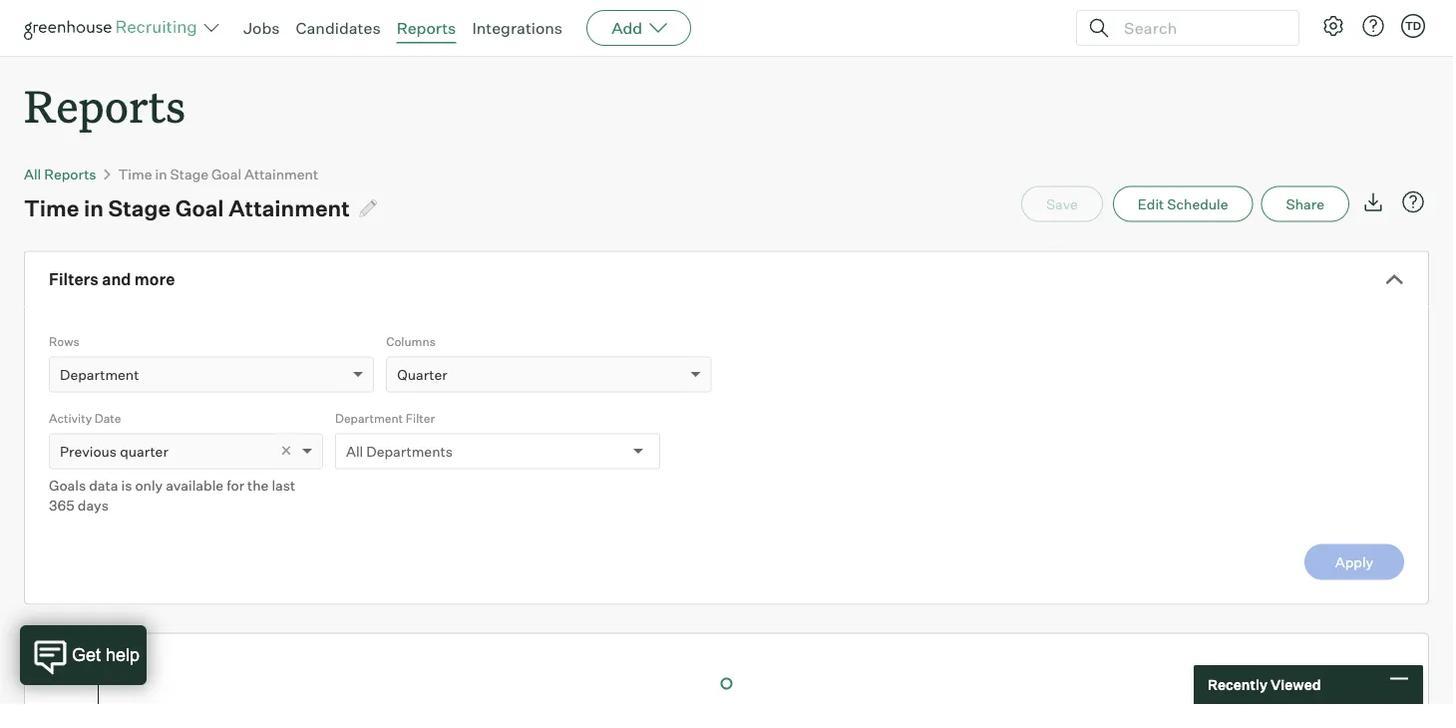 Task type: locate. For each thing, give the bounding box(es) containing it.
available
[[166, 476, 224, 494]]

time in stage goal attainment
[[118, 165, 318, 183], [24, 194, 350, 222]]

attainment
[[244, 165, 318, 183], [229, 194, 350, 222]]

date
[[94, 411, 121, 426]]

1 vertical spatial reports
[[24, 76, 186, 135]]

previous quarter option
[[60, 443, 168, 460]]

goals
[[49, 476, 86, 494]]

department
[[60, 366, 139, 383], [335, 411, 403, 426]]

reports link
[[397, 18, 456, 38]]

add
[[612, 18, 643, 38]]

candidates
[[296, 18, 381, 38]]

×
[[280, 439, 292, 461]]

department up all departments
[[335, 411, 403, 426]]

1 vertical spatial in
[[84, 194, 104, 222]]

1 horizontal spatial all
[[346, 443, 363, 460]]

data
[[89, 476, 118, 494]]

0 vertical spatial stage
[[170, 165, 208, 183]]

xychart image
[[49, 634, 1404, 705]]

time
[[118, 165, 152, 183], [24, 194, 79, 222]]

is
[[121, 476, 132, 494]]

1 horizontal spatial department
[[335, 411, 403, 426]]

td button
[[1397, 10, 1429, 42]]

0 vertical spatial attainment
[[244, 165, 318, 183]]

edit schedule
[[1138, 195, 1228, 213]]

0 vertical spatial reports
[[397, 18, 456, 38]]

1 vertical spatial time
[[24, 194, 79, 222]]

share
[[1286, 195, 1325, 213]]

0 vertical spatial goal
[[212, 165, 241, 183]]

0 vertical spatial in
[[155, 165, 167, 183]]

and
[[102, 269, 131, 289]]

previous quarter
[[60, 443, 168, 460]]

edit
[[1138, 195, 1164, 213]]

0 vertical spatial all
[[24, 165, 41, 183]]

recently viewed
[[1208, 676, 1321, 694]]

0 horizontal spatial in
[[84, 194, 104, 222]]

1 vertical spatial department
[[335, 411, 403, 426]]

days
[[78, 496, 109, 514]]

time down all reports link
[[24, 194, 79, 222]]

0 horizontal spatial all
[[24, 165, 41, 183]]

0 vertical spatial time
[[118, 165, 152, 183]]

department up date
[[60, 366, 139, 383]]

stage
[[170, 165, 208, 183], [108, 194, 171, 222]]

quarter
[[120, 443, 168, 460]]

Search text field
[[1119, 13, 1281, 42]]

1 vertical spatial all
[[346, 443, 363, 460]]

reports
[[397, 18, 456, 38], [24, 76, 186, 135], [44, 165, 96, 183]]

all for all reports
[[24, 165, 41, 183]]

goal
[[212, 165, 241, 183], [175, 194, 224, 222]]

department filter
[[335, 411, 435, 426]]

jobs
[[243, 18, 280, 38]]

all
[[24, 165, 41, 183], [346, 443, 363, 460]]

time right all reports link
[[118, 165, 152, 183]]

previous
[[60, 443, 117, 460]]

filters
[[49, 269, 99, 289]]

0 horizontal spatial department
[[60, 366, 139, 383]]

td button
[[1401, 14, 1425, 38]]

all departments
[[346, 443, 453, 460]]

greenhouse recruiting image
[[24, 16, 203, 40]]

0 vertical spatial department
[[60, 366, 139, 383]]

1 horizontal spatial in
[[155, 165, 167, 183]]

in
[[155, 165, 167, 183], [84, 194, 104, 222]]

activity date
[[49, 411, 121, 426]]

activity
[[49, 411, 92, 426]]

schedule
[[1167, 195, 1228, 213]]



Task type: vqa. For each thing, say whether or not it's contained in the screenshot.
'tasks.' related to Referral
no



Task type: describe. For each thing, give the bounding box(es) containing it.
add button
[[587, 10, 691, 46]]

1 horizontal spatial time
[[118, 165, 152, 183]]

viewed
[[1271, 676, 1321, 694]]

integrations link
[[472, 18, 563, 38]]

integrations
[[472, 18, 563, 38]]

more
[[134, 269, 175, 289]]

for
[[227, 476, 244, 494]]

download image
[[1361, 190, 1385, 214]]

department option
[[60, 366, 139, 383]]

last
[[272, 476, 295, 494]]

quarter
[[397, 366, 448, 383]]

goals data is only available for the last 365 days
[[49, 476, 295, 514]]

rows
[[49, 334, 79, 349]]

the
[[247, 476, 269, 494]]

share button
[[1261, 186, 1349, 222]]

all reports
[[24, 165, 96, 183]]

faq image
[[1401, 190, 1425, 214]]

time in stage goal attainment link
[[118, 165, 318, 183]]

recently
[[1208, 676, 1268, 694]]

only
[[135, 476, 163, 494]]

quarter option
[[397, 366, 448, 383]]

1 vertical spatial attainment
[[229, 194, 350, 222]]

all for all departments
[[346, 443, 363, 460]]

365
[[49, 496, 75, 514]]

edit schedule button
[[1113, 186, 1253, 222]]

departments
[[366, 443, 453, 460]]

0 horizontal spatial time
[[24, 194, 79, 222]]

save and schedule this report to revisit it! element
[[1021, 186, 1113, 222]]

1 vertical spatial stage
[[108, 194, 171, 222]]

configure image
[[1322, 14, 1345, 38]]

jobs link
[[243, 18, 280, 38]]

0 vertical spatial time in stage goal attainment
[[118, 165, 318, 183]]

filters and more
[[49, 269, 175, 289]]

all reports link
[[24, 165, 96, 183]]

candidates link
[[296, 18, 381, 38]]

department for department
[[60, 366, 139, 383]]

department for department filter
[[335, 411, 403, 426]]

2 vertical spatial reports
[[44, 165, 96, 183]]

filter
[[406, 411, 435, 426]]

td
[[1405, 19, 1421, 32]]

1 vertical spatial goal
[[175, 194, 224, 222]]

columns
[[386, 334, 436, 349]]

1 vertical spatial time in stage goal attainment
[[24, 194, 350, 222]]



